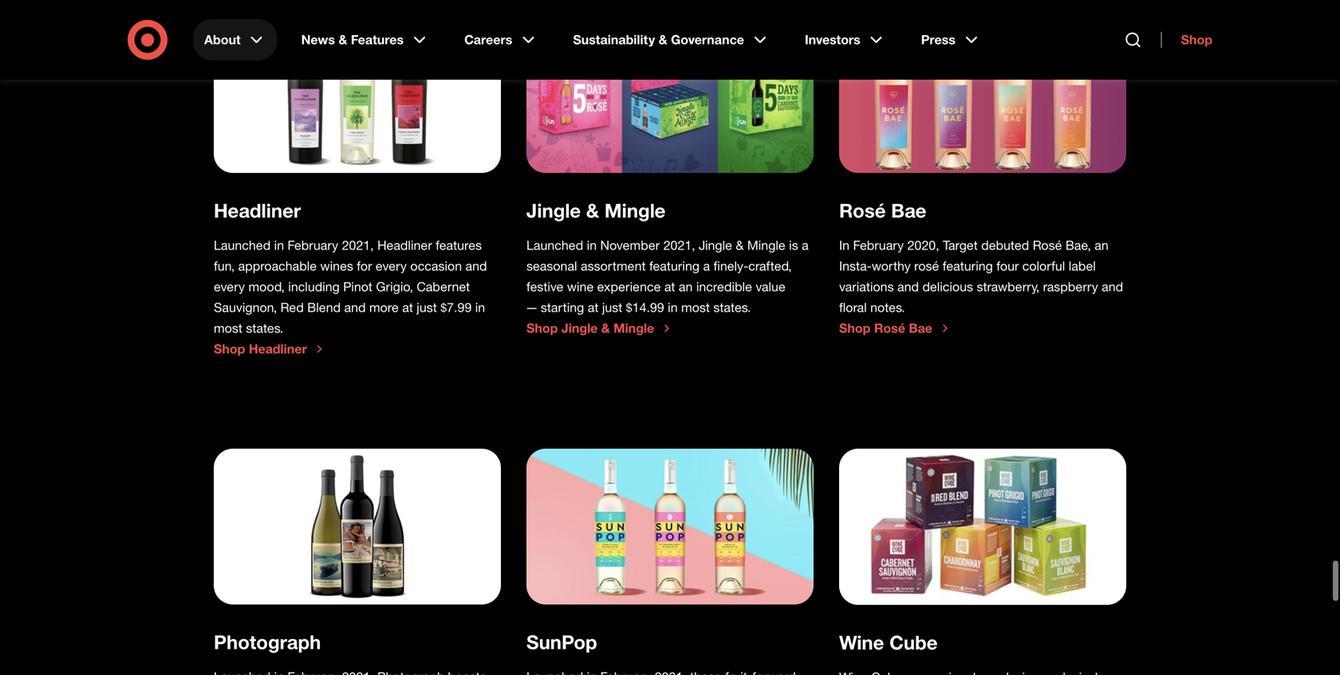Task type: vqa. For each thing, say whether or not it's contained in the screenshot.
2022:
no



Task type: locate. For each thing, give the bounding box(es) containing it.
floral
[[840, 300, 867, 316]]

most
[[682, 300, 710, 316], [214, 321, 242, 336]]

1 vertical spatial bae
[[909, 321, 933, 336]]

an inside in february 2020, target debuted rosé bae, an insta-worthy rosé featuring four colorful label variations and delicious strawberry, raspberry and floral notes. shop rosé bae
[[1095, 238, 1109, 253]]

featuring down target
[[943, 259, 993, 274]]

in right "$14.99"
[[668, 300, 678, 316]]

an left incredible
[[679, 279, 693, 295]]

most down sauvignon, at the top of page
[[214, 321, 242, 336]]

featuring inside launched in november 2021, jingle & mingle is a seasonal assortment featuring a finely-crafted, festive wine experience at an incredible value — starting at just $14.99 in most states. shop jingle & mingle
[[650, 259, 700, 274]]

— starting
[[527, 300, 584, 316]]

an
[[1095, 238, 1109, 253], [679, 279, 693, 295]]

debuted
[[982, 238, 1030, 253]]

1 launched from the left
[[214, 238, 271, 253]]

launched for headliner
[[214, 238, 271, 253]]

2021, for jingle & mingle
[[664, 238, 696, 253]]

& for governance
[[659, 32, 668, 47]]

0 horizontal spatial featuring
[[650, 259, 700, 274]]

1 just from the left
[[417, 300, 437, 316]]

1 vertical spatial rosé
[[1033, 238, 1062, 253]]

2 february from the left
[[853, 238, 904, 253]]

in
[[274, 238, 284, 253], [587, 238, 597, 253], [475, 300, 485, 316], [668, 300, 678, 316]]

news
[[301, 32, 335, 47]]

rosé
[[915, 259, 940, 274]]

just inside launched in february 2021, headliner features fun, approachable wines for every occasion and every mood, including pinot grigio, cabernet sauvignon, red blend and more at just $7.99 in most states. shop headliner
[[417, 300, 437, 316]]

1 horizontal spatial launched
[[527, 238, 584, 253]]

states.
[[714, 300, 751, 316], [246, 321, 284, 336]]

2 horizontal spatial at
[[665, 279, 676, 295]]

2 featuring from the left
[[943, 259, 993, 274]]

every up the grigio,
[[376, 259, 407, 274]]

at right experience
[[665, 279, 676, 295]]

1 horizontal spatial every
[[376, 259, 407, 274]]

0 vertical spatial jingle
[[527, 199, 581, 222]]

rosé
[[840, 199, 886, 222], [1033, 238, 1062, 253], [875, 321, 906, 336]]

states. down incredible
[[714, 300, 751, 316]]

launched inside launched in february 2021, headliner features fun, approachable wines for every occasion and every mood, including pinot grigio, cabernet sauvignon, red blend and more at just $7.99 in most states. shop headliner
[[214, 238, 271, 253]]

careers
[[465, 32, 513, 47]]

0 horizontal spatial february
[[288, 238, 338, 253]]

headliner up approachable
[[214, 199, 301, 222]]

launched inside launched in november 2021, jingle & mingle is a seasonal assortment featuring a finely-crafted, festive wine experience at an incredible value — starting at just $14.99 in most states. shop jingle & mingle
[[527, 238, 584, 253]]

featuring inside in february 2020, target debuted rosé bae, an insta-worthy rosé featuring four colorful label variations and delicious strawberry, raspberry and floral notes. shop rosé bae
[[943, 259, 993, 274]]

0 vertical spatial most
[[682, 300, 710, 316]]

launched
[[214, 238, 271, 253], [527, 238, 584, 253]]

at
[[665, 279, 676, 295], [402, 300, 413, 316], [588, 300, 599, 316]]

0 horizontal spatial states.
[[246, 321, 284, 336]]

in up approachable
[[274, 238, 284, 253]]

governance
[[671, 32, 745, 47]]

an inside launched in november 2021, jingle & mingle is a seasonal assortment featuring a finely-crafted, festive wine experience at an incredible value — starting at just $14.99 in most states. shop jingle & mingle
[[679, 279, 693, 295]]

1 horizontal spatial an
[[1095, 238, 1109, 253]]

1 horizontal spatial featuring
[[943, 259, 993, 274]]

1 vertical spatial a
[[703, 259, 710, 274]]

delicious
[[923, 279, 974, 295]]

0 vertical spatial bae
[[892, 199, 927, 222]]

bae
[[892, 199, 927, 222], [909, 321, 933, 336]]

occasion
[[410, 259, 462, 274]]

investors link
[[794, 19, 898, 61]]

more
[[369, 300, 399, 316]]

rosé bae
[[840, 199, 927, 222]]

mingle up crafted,
[[748, 238, 786, 253]]

featuring
[[650, 259, 700, 274], [943, 259, 993, 274]]

& left governance
[[659, 32, 668, 47]]

featuring down the november
[[650, 259, 700, 274]]

sunpop
[[527, 631, 597, 655]]

bae down delicious
[[909, 321, 933, 336]]

0 vertical spatial headliner
[[214, 199, 301, 222]]

and down pinot
[[344, 300, 366, 316]]

every down the fun,
[[214, 279, 245, 295]]

1 horizontal spatial 2021,
[[664, 238, 696, 253]]

& up assortment
[[586, 199, 599, 222]]

notes.
[[871, 300, 905, 316]]

grigio,
[[376, 279, 413, 295]]

february
[[288, 238, 338, 253], [853, 238, 904, 253]]

in up assortment
[[587, 238, 597, 253]]

mingle down "$14.99"
[[614, 321, 655, 336]]

0 horizontal spatial most
[[214, 321, 242, 336]]

1 horizontal spatial just
[[602, 300, 623, 316]]

bae up 2020,
[[892, 199, 927, 222]]

jingle down — starting on the top of the page
[[562, 321, 598, 336]]

at right more
[[402, 300, 413, 316]]

pinot
[[343, 279, 373, 295]]

careers link
[[453, 19, 549, 61]]

four
[[997, 259, 1019, 274]]

launched up the fun,
[[214, 238, 271, 253]]

2 2021, from the left
[[664, 238, 696, 253]]

shop inside launched in november 2021, jingle & mingle is a seasonal assortment featuring a finely-crafted, festive wine experience at an incredible value — starting at just $14.99 in most states. shop jingle & mingle
[[527, 321, 558, 336]]

2 launched from the left
[[527, 238, 584, 253]]

0 vertical spatial states.
[[714, 300, 751, 316]]

2 vertical spatial headliner
[[249, 342, 307, 357]]

1 vertical spatial every
[[214, 279, 245, 295]]

every
[[376, 259, 407, 274], [214, 279, 245, 295]]

1 2021, from the left
[[342, 238, 374, 253]]

2 vertical spatial jingle
[[562, 321, 598, 336]]

fun,
[[214, 259, 235, 274]]

& right 'news'
[[339, 32, 347, 47]]

states. inside launched in november 2021, jingle & mingle is a seasonal assortment featuring a finely-crafted, festive wine experience at an incredible value — starting at just $14.99 in most states. shop jingle & mingle
[[714, 300, 751, 316]]

jingle up finely-
[[699, 238, 733, 253]]

shop
[[1182, 32, 1213, 47], [527, 321, 558, 336], [840, 321, 871, 336], [214, 342, 245, 357]]

0 horizontal spatial at
[[402, 300, 413, 316]]

a left finely-
[[703, 259, 710, 274]]

0 horizontal spatial 2021,
[[342, 238, 374, 253]]

experience
[[597, 279, 661, 295]]

0 horizontal spatial an
[[679, 279, 693, 295]]

about
[[204, 32, 241, 47]]

headliner
[[214, 199, 301, 222], [378, 238, 432, 253], [249, 342, 307, 357]]

target
[[943, 238, 978, 253]]

0 vertical spatial every
[[376, 259, 407, 274]]

& down experience
[[601, 321, 610, 336]]

jingle up seasonal
[[527, 199, 581, 222]]

states. up the shop headliner link
[[246, 321, 284, 336]]

about link
[[193, 19, 277, 61]]

2 just from the left
[[602, 300, 623, 316]]

a right is
[[802, 238, 809, 253]]

february up "wines" in the top of the page
[[288, 238, 338, 253]]

launched for jingle & mingle
[[527, 238, 584, 253]]

2021, inside launched in november 2021, jingle & mingle is a seasonal assortment featuring a finely-crafted, festive wine experience at an incredible value — starting at just $14.99 in most states. shop jingle & mingle
[[664, 238, 696, 253]]

february inside in february 2020, target debuted rosé bae, an insta-worthy rosé featuring four colorful label variations and delicious strawberry, raspberry and floral notes. shop rosé bae
[[853, 238, 904, 253]]

in february 2020, target debuted rosé bae, an insta-worthy rosé featuring four colorful label variations and delicious strawberry, raspberry and floral notes. shop rosé bae
[[840, 238, 1124, 336]]

raspberry
[[1043, 279, 1099, 295]]

1 horizontal spatial february
[[853, 238, 904, 253]]

1 february from the left
[[288, 238, 338, 253]]

1 horizontal spatial a
[[802, 238, 809, 253]]

2021, right the november
[[664, 238, 696, 253]]

rosé up colorful
[[1033, 238, 1062, 253]]

just down cabernet
[[417, 300, 437, 316]]

1 vertical spatial headliner
[[378, 238, 432, 253]]

shop inside launched in february 2021, headliner features fun, approachable wines for every occasion and every mood, including pinot grigio, cabernet sauvignon, red blend and more at just $7.99 in most states. shop headliner
[[214, 342, 245, 357]]

at up 'shop jingle & mingle' link
[[588, 300, 599, 316]]

0 horizontal spatial just
[[417, 300, 437, 316]]

0 vertical spatial an
[[1095, 238, 1109, 253]]

features
[[436, 238, 482, 253]]

insta-
[[840, 259, 872, 274]]

2021, up for
[[342, 238, 374, 253]]

rosé down notes.
[[875, 321, 906, 336]]

1 horizontal spatial states.
[[714, 300, 751, 316]]

& for mingle
[[586, 199, 599, 222]]

wine cube
[[840, 632, 938, 655]]

an right bae,
[[1095, 238, 1109, 253]]

most down incredible
[[682, 300, 710, 316]]

a
[[802, 238, 809, 253], [703, 259, 710, 274]]

headliner up occasion
[[378, 238, 432, 253]]

and
[[466, 259, 487, 274], [898, 279, 919, 295], [1102, 279, 1124, 295], [344, 300, 366, 316]]

wine
[[567, 279, 594, 295]]

mingle
[[605, 199, 666, 222], [748, 238, 786, 253], [614, 321, 655, 336]]

just
[[417, 300, 437, 316], [602, 300, 623, 316]]

rosé up the in
[[840, 199, 886, 222]]

launched up seasonal
[[527, 238, 584, 253]]

assortment
[[581, 259, 646, 274]]

1 horizontal spatial most
[[682, 300, 710, 316]]

november
[[601, 238, 660, 253]]

0 horizontal spatial every
[[214, 279, 245, 295]]

1 vertical spatial most
[[214, 321, 242, 336]]

headliner down red at the top left
[[249, 342, 307, 357]]

&
[[339, 32, 347, 47], [659, 32, 668, 47], [586, 199, 599, 222], [736, 238, 744, 253], [601, 321, 610, 336]]

jingle & mingle
[[527, 199, 666, 222]]

jingle
[[527, 199, 581, 222], [699, 238, 733, 253], [562, 321, 598, 336]]

0 horizontal spatial launched
[[214, 238, 271, 253]]

just up 'shop jingle & mingle' link
[[602, 300, 623, 316]]

1 featuring from the left
[[650, 259, 700, 274]]

mingle up the november
[[605, 199, 666, 222]]

1 vertical spatial states.
[[246, 321, 284, 336]]

and right raspberry
[[1102, 279, 1124, 295]]

& up finely-
[[736, 238, 744, 253]]

1 horizontal spatial at
[[588, 300, 599, 316]]

february up worthy at the top right of page
[[853, 238, 904, 253]]

1 vertical spatial an
[[679, 279, 693, 295]]

news & features
[[301, 32, 404, 47]]

2021, inside launched in february 2021, headliner features fun, approachable wines for every occasion and every mood, including pinot grigio, cabernet sauvignon, red blend and more at just $7.99 in most states. shop headliner
[[342, 238, 374, 253]]

2021,
[[342, 238, 374, 253], [664, 238, 696, 253]]

is
[[789, 238, 799, 253]]



Task type: describe. For each thing, give the bounding box(es) containing it.
featuring for rosé bae
[[943, 259, 993, 274]]

most inside launched in november 2021, jingle & mingle is a seasonal assortment featuring a finely-crafted, festive wine experience at an incredible value — starting at just $14.99 in most states. shop jingle & mingle
[[682, 300, 710, 316]]

2 vertical spatial rosé
[[875, 321, 906, 336]]

blend
[[307, 300, 341, 316]]

shop rosé bae link
[[840, 321, 952, 337]]

approachable
[[238, 259, 317, 274]]

mood,
[[249, 279, 285, 295]]

sustainability & governance
[[573, 32, 745, 47]]

shop inside in february 2020, target debuted rosé bae, an insta-worthy rosé featuring four colorful label variations and delicious strawberry, raspberry and floral notes. shop rosé bae
[[840, 321, 871, 336]]

most inside launched in february 2021, headliner features fun, approachable wines for every occasion and every mood, including pinot grigio, cabernet sauvignon, red blend and more at just $7.99 in most states. shop headliner
[[214, 321, 242, 336]]

features
[[351, 32, 404, 47]]

shop link
[[1162, 32, 1213, 48]]

investors
[[805, 32, 861, 47]]

worthy
[[872, 259, 911, 274]]

february inside launched in february 2021, headliner features fun, approachable wines for every occasion and every mood, including pinot grigio, cabernet sauvignon, red blend and more at just $7.99 in most states. shop headliner
[[288, 238, 338, 253]]

news & features link
[[290, 19, 441, 61]]

strawberry,
[[977, 279, 1040, 295]]

label
[[1069, 259, 1096, 274]]

$7.99
[[441, 300, 472, 316]]

incredible
[[697, 279, 752, 295]]

bae,
[[1066, 238, 1092, 253]]

and down worthy at the top right of page
[[898, 279, 919, 295]]

1 vertical spatial jingle
[[699, 238, 733, 253]]

crafted,
[[749, 259, 792, 274]]

wine
[[840, 632, 885, 655]]

2021, for headliner
[[342, 238, 374, 253]]

seasonal
[[527, 259, 577, 274]]

press link
[[910, 19, 993, 61]]

and down 'features'
[[466, 259, 487, 274]]

states. inside launched in february 2021, headliner features fun, approachable wines for every occasion and every mood, including pinot grigio, cabernet sauvignon, red blend and more at just $7.99 in most states. shop headliner
[[246, 321, 284, 336]]

photograph
[[214, 631, 321, 655]]

just inside launched in november 2021, jingle & mingle is a seasonal assortment featuring a finely-crafted, festive wine experience at an incredible value — starting at just $14.99 in most states. shop jingle & mingle
[[602, 300, 623, 316]]

press
[[921, 32, 956, 47]]

featuring for jingle & mingle
[[650, 259, 700, 274]]

sauvignon,
[[214, 300, 277, 316]]

& for features
[[339, 32, 347, 47]]

in
[[840, 238, 850, 253]]

red
[[281, 300, 304, 316]]

$14.99
[[626, 300, 665, 316]]

at inside launched in february 2021, headliner features fun, approachable wines for every occasion and every mood, including pinot grigio, cabernet sauvignon, red blend and more at just $7.99 in most states. shop headliner
[[402, 300, 413, 316]]

2020,
[[908, 238, 940, 253]]

variations
[[840, 279, 894, 295]]

cabernet
[[417, 279, 470, 295]]

0 vertical spatial mingle
[[605, 199, 666, 222]]

wines
[[320, 259, 353, 274]]

for
[[357, 259, 372, 274]]

sustainability & governance link
[[562, 19, 781, 61]]

1 vertical spatial mingle
[[748, 238, 786, 253]]

0 horizontal spatial a
[[703, 259, 710, 274]]

finely-
[[714, 259, 749, 274]]

including
[[288, 279, 340, 295]]

in right $7.99
[[475, 300, 485, 316]]

shop jingle & mingle link
[[527, 321, 674, 337]]

2 vertical spatial mingle
[[614, 321, 655, 336]]

launched in november 2021, jingle & mingle is a seasonal assortment featuring a finely-crafted, festive wine experience at an incredible value — starting at just $14.99 in most states. shop jingle & mingle
[[527, 238, 809, 336]]

sustainability
[[573, 32, 655, 47]]

colorful
[[1023, 259, 1066, 274]]

0 vertical spatial a
[[802, 238, 809, 253]]

0 vertical spatial rosé
[[840, 199, 886, 222]]

bae inside in february 2020, target debuted rosé bae, an insta-worthy rosé featuring four colorful label variations and delicious strawberry, raspberry and floral notes. shop rosé bae
[[909, 321, 933, 336]]

shop headliner link
[[214, 342, 326, 358]]

cube
[[890, 632, 938, 655]]

value
[[756, 279, 786, 295]]

festive
[[527, 279, 564, 295]]

launched in february 2021, headliner features fun, approachable wines for every occasion and every mood, including pinot grigio, cabernet sauvignon, red blend and more at just $7.99 in most states. shop headliner
[[214, 238, 487, 357]]



